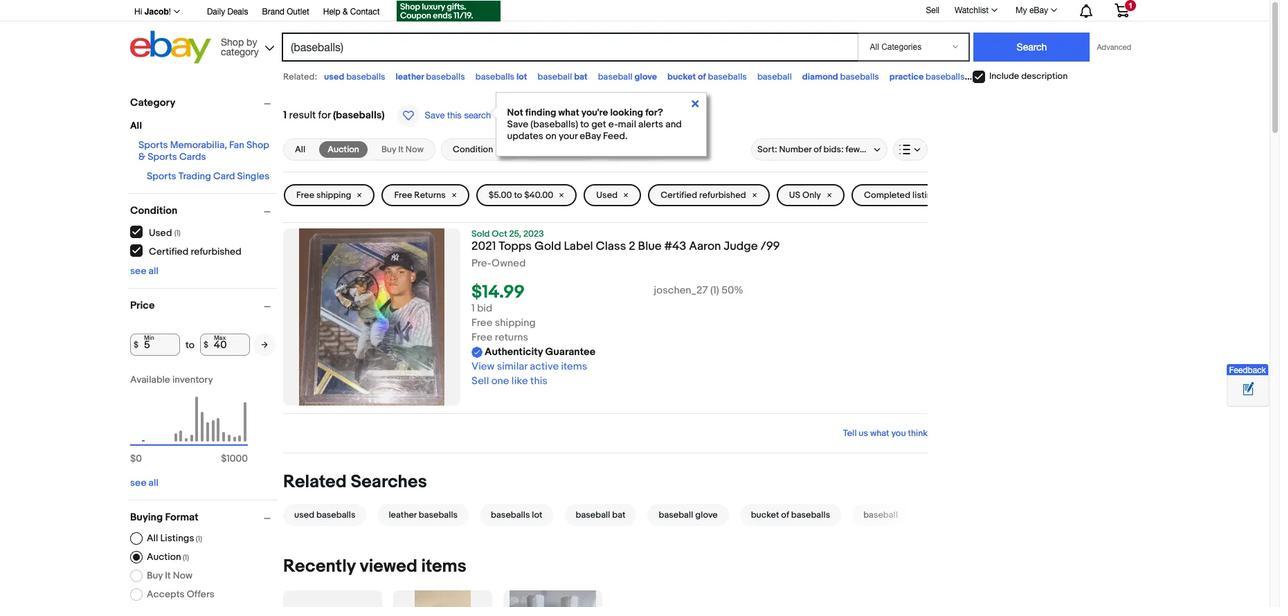 Task type: vqa. For each thing, say whether or not it's contained in the screenshot.
top Ebay
yes



Task type: locate. For each thing, give the bounding box(es) containing it.
used down related
[[294, 510, 314, 521]]

1 horizontal spatial items
[[561, 360, 587, 373]]

items up same day ship moroccanoil volume shampoo and conditioner 8.5 fl oz duo image
[[421, 556, 466, 578]]

it
[[398, 144, 404, 155], [165, 570, 171, 582]]

main content containing $14.99
[[283, 90, 966, 607]]

1 see all from the top
[[130, 265, 158, 277]]

buy right the auction link
[[381, 144, 396, 155]]

1 vertical spatial bat
[[612, 510, 626, 521]]

1 horizontal spatial shipping
[[495, 317, 536, 330]]

condition button down search
[[441, 138, 519, 161]]

owned
[[492, 257, 526, 270]]

0 horizontal spatial of
[[698, 71, 706, 82]]

 (1) Items text field
[[194, 535, 202, 544]]

shop inside shop by category
[[221, 36, 244, 47]]

see
[[130, 265, 146, 277], [130, 477, 146, 489]]

2021 topps gold label class 2 blue #43 aaron judge /99 heading
[[472, 240, 780, 253]]

certified refurbished down used (1)
[[149, 245, 242, 257]]

1 vertical spatial condition
[[130, 204, 178, 217]]

2 vertical spatial of
[[781, 510, 789, 521]]

0 vertical spatial see
[[130, 265, 146, 277]]

certified down used (1)
[[149, 245, 189, 257]]

leather up save this search button in the left top of the page
[[396, 71, 424, 82]]

auction inside main content
[[328, 144, 359, 155]]

daily
[[207, 7, 225, 17]]

related
[[283, 472, 347, 493]]

1 up advanced link
[[1129, 1, 1133, 10]]

similar
[[497, 360, 528, 373]]

buy inside the buy it now link
[[381, 144, 396, 155]]

1 see all button from the top
[[130, 265, 158, 277]]

it up free returns
[[398, 144, 404, 155]]

1 vertical spatial bucket of baseballs
[[751, 510, 830, 521]]

buying
[[130, 511, 163, 524]]

my ebay link
[[1008, 2, 1063, 19]]

0 vertical spatial what
[[558, 107, 579, 118]]

and
[[666, 118, 682, 130]]

1 horizontal spatial (baseballs)
[[531, 118, 578, 130]]

auction down 1 result for (baseballs)
[[328, 144, 359, 155]]

1 left bid
[[472, 302, 475, 315]]

see all
[[130, 265, 158, 277], [130, 477, 158, 489]]

used (1)
[[149, 227, 181, 239]]

1 vertical spatial used
[[149, 227, 172, 239]]

judge
[[724, 240, 758, 253]]

1 horizontal spatial used
[[324, 71, 344, 82]]

fan
[[229, 139, 244, 151]]

leather down searches
[[389, 510, 417, 521]]

2 see all button from the top
[[130, 477, 158, 489]]

save this search
[[425, 110, 491, 120]]

2 vertical spatial all
[[147, 532, 158, 544]]

1 vertical spatial certified
[[149, 245, 189, 257]]

what inside not finding what you're looking for? save (baseballs) to get e-mail alerts and updates on your ebay feed.
[[558, 107, 579, 118]]

0 horizontal spatial save
[[425, 110, 445, 120]]

0 vertical spatial &
[[343, 7, 348, 17]]

0 vertical spatial condition button
[[441, 138, 519, 161]]

0 horizontal spatial baseball link
[[757, 71, 792, 82]]

shop inside sports memorabilia, fan shop & sports cards
[[246, 139, 269, 151]]

to left get
[[580, 118, 589, 130]]

it down auction (1)
[[165, 570, 171, 582]]

1 vertical spatial baseball glove
[[659, 510, 718, 521]]

2 horizontal spatial of
[[814, 144, 822, 155]]

to left the maximum value $40 text box
[[186, 339, 194, 351]]

1 vertical spatial baseball link
[[847, 504, 915, 526]]

& left cards
[[138, 151, 146, 163]]

1000
[[227, 453, 248, 465]]

get
[[591, 118, 606, 130]]

0 vertical spatial shop
[[221, 36, 244, 47]]

$ up available
[[134, 340, 139, 350]]

0 vertical spatial bat
[[574, 71, 588, 82]]

condition up used (1)
[[130, 204, 178, 217]]

(1) inside auction (1)
[[183, 553, 189, 562]]

used baseballs down related
[[294, 510, 356, 521]]

shop left the 'by'
[[221, 36, 244, 47]]

Auction selected text field
[[328, 143, 359, 156]]

ebay inside account navigation
[[1029, 6, 1048, 15]]

rawlings
[[975, 71, 1009, 82]]

items inside joschen_27 (1) 50% 1 bid free shipping free returns authenticity guarantee view similar active items sell one like this
[[561, 360, 587, 373]]

save left search
[[425, 110, 445, 120]]

shop right fan
[[246, 139, 269, 151]]

0 horizontal spatial now
[[173, 570, 193, 582]]

buy it now
[[381, 144, 424, 155], [147, 570, 193, 582]]

brand
[[262, 7, 285, 17]]

2 vertical spatial 1
[[472, 302, 475, 315]]

lot
[[516, 71, 527, 82], [532, 510, 543, 521]]

condition inside dropdown button
[[453, 144, 493, 155]]

of inside "link"
[[781, 510, 789, 521]]

0 vertical spatial buy
[[381, 144, 396, 155]]

0 horizontal spatial certified refurbished
[[149, 245, 242, 257]]

0 vertical spatial refurbished
[[699, 190, 746, 201]]

see up the price
[[130, 265, 146, 277]]

0 horizontal spatial all
[[130, 120, 142, 132]]

free returns link
[[382, 184, 469, 206]]

save inside button
[[425, 110, 445, 120]]

all down category in the left top of the page
[[130, 120, 142, 132]]

0 horizontal spatial what
[[558, 107, 579, 118]]

1 vertical spatial refurbished
[[191, 245, 242, 257]]

shop by category banner
[[127, 0, 1140, 67]]

view
[[472, 360, 495, 373]]

0 horizontal spatial to
[[186, 339, 194, 351]]

shipping up returns at the bottom
[[495, 317, 536, 330]]

used baseballs up 1 result for (baseballs)
[[324, 71, 385, 82]]

0 horizontal spatial bucket of baseballs
[[667, 71, 747, 82]]

what up your
[[558, 107, 579, 118]]

#43
[[664, 240, 686, 253]]

1 vertical spatial bucket
[[751, 510, 779, 521]]

1 vertical spatial shipping
[[495, 317, 536, 330]]

1 vertical spatial used
[[294, 510, 314, 521]]

baseball link for related:
[[757, 71, 792, 82]]

0 horizontal spatial glove
[[635, 71, 657, 82]]

baseball glove link
[[642, 504, 734, 526]]

1 vertical spatial it
[[165, 570, 171, 582]]

all up buying
[[149, 477, 158, 489]]

number
[[779, 144, 812, 155]]

1 vertical spatial all
[[149, 477, 158, 489]]

condition down search
[[453, 144, 493, 155]]

0 horizontal spatial used
[[149, 227, 172, 239]]

bucket inside "link"
[[751, 510, 779, 521]]

buy it now link
[[373, 141, 432, 158]]

(1) down the listings
[[183, 553, 189, 562]]

1 inside 1 link
[[1129, 1, 1133, 10]]

(1) inside used (1)
[[174, 228, 181, 237]]

us
[[859, 428, 868, 439]]

1 vertical spatial leather baseballs
[[389, 510, 458, 521]]

1 horizontal spatial bucket of baseballs
[[751, 510, 830, 521]]

see all button up the price
[[130, 265, 158, 277]]

leather baseballs up save this search button in the left top of the page
[[396, 71, 465, 82]]

of inside dropdown button
[[814, 144, 822, 155]]

& right help on the left of the page
[[343, 7, 348, 17]]

refurbished up the aaron
[[699, 190, 746, 201]]

all down result
[[295, 144, 305, 155]]

leather baseballs down searches
[[389, 510, 458, 521]]

1 horizontal spatial buy it now
[[381, 144, 424, 155]]

25,
[[509, 228, 521, 240]]

all up the price
[[149, 265, 158, 277]]

!
[[169, 7, 171, 17]]

see all for price
[[130, 477, 158, 489]]

what right us
[[870, 428, 889, 439]]

None submit
[[974, 33, 1090, 62]]

0 vertical spatial baseball glove
[[598, 71, 657, 82]]

leather
[[396, 71, 424, 82], [389, 510, 417, 521]]

0 horizontal spatial lot
[[516, 71, 527, 82]]

(1) left the 50%
[[710, 284, 719, 297]]

you're
[[581, 107, 608, 118]]

free shipping link
[[284, 184, 375, 206]]

see for condition
[[130, 265, 146, 277]]

$14.99
[[472, 282, 525, 303]]

all down buying
[[147, 532, 158, 544]]

auction (1)
[[147, 551, 189, 563]]

$5.00 to $40.00 link
[[476, 184, 577, 206]]

0 vertical spatial all
[[149, 265, 158, 277]]

$ 0
[[130, 453, 142, 465]]

now down (1) text box
[[173, 570, 193, 582]]

0 vertical spatial items
[[561, 360, 587, 373]]

cards
[[179, 151, 206, 163]]

(1) for used
[[174, 228, 181, 237]]

1 vertical spatial used baseballs
[[294, 510, 356, 521]]

1 horizontal spatial it
[[398, 144, 404, 155]]

on
[[546, 130, 557, 142]]

joschen_27 (1) 50% 1 bid free shipping free returns authenticity guarantee view similar active items sell one like this
[[472, 284, 743, 388]]

items
[[561, 360, 587, 373], [421, 556, 466, 578]]

ebay right your
[[580, 130, 601, 142]]

2 see from the top
[[130, 477, 146, 489]]

tooltip containing not finding what you're looking for?
[[491, 92, 707, 156]]

see all button
[[130, 265, 158, 277], [130, 477, 158, 489]]

1 left result
[[283, 109, 287, 122]]

this left search
[[447, 110, 462, 120]]

ebay right my
[[1029, 6, 1048, 15]]

0 vertical spatial to
[[580, 118, 589, 130]]

glove inside main content
[[695, 510, 718, 521]]

1 vertical spatial this
[[530, 375, 548, 388]]

1 vertical spatial auction
[[147, 551, 181, 563]]

refurbished up price dropdown button
[[191, 245, 242, 257]]

0 horizontal spatial ebay
[[580, 130, 601, 142]]

2 see all from the top
[[130, 477, 158, 489]]

jacob
[[144, 6, 169, 17]]

(1) inside joschen_27 (1) 50% 1 bid free shipping free returns authenticity guarantee view similar active items sell one like this
[[710, 284, 719, 297]]

glove
[[635, 71, 657, 82], [695, 510, 718, 521]]

0 horizontal spatial shop
[[221, 36, 244, 47]]

us
[[789, 190, 800, 201]]

aaron
[[689, 240, 721, 253]]

certified
[[661, 190, 697, 201], [149, 245, 189, 257]]

1 vertical spatial of
[[814, 144, 822, 155]]

0 vertical spatial leather
[[396, 71, 424, 82]]

$ 1000
[[221, 453, 248, 465]]

1 horizontal spatial bat
[[612, 510, 626, 521]]

main content
[[283, 90, 966, 607]]

0 horizontal spatial this
[[447, 110, 462, 120]]

see down the 0
[[130, 477, 146, 489]]

items down guarantee
[[561, 360, 587, 373]]

see all button down the 0
[[130, 477, 158, 489]]

0 vertical spatial see all
[[130, 265, 158, 277]]

2 all from the top
[[149, 477, 158, 489]]

used right 'related:'
[[324, 71, 344, 82]]

updates
[[507, 130, 543, 142]]

contact
[[350, 7, 380, 17]]

lot left baseball bat "link"
[[532, 510, 543, 521]]

1 horizontal spatial now
[[406, 144, 424, 155]]

baseball bat
[[538, 71, 588, 82], [576, 510, 626, 521]]

looking
[[610, 107, 643, 118]]

save inside not finding what you're looking for? save (baseballs) to get e-mail alerts and updates on your ebay feed.
[[507, 118, 528, 130]]

0 vertical spatial condition
[[453, 144, 493, 155]]

now down save this search button in the left top of the page
[[406, 144, 424, 155]]

1 for 1 result for (baseballs)
[[283, 109, 287, 122]]

2021
[[472, 240, 496, 253]]

1
[[1129, 1, 1133, 10], [283, 109, 287, 122], [472, 302, 475, 315]]

1 horizontal spatial bucket
[[751, 510, 779, 521]]

Minimum value $5 text field
[[130, 334, 180, 356]]

free
[[296, 190, 314, 201], [394, 190, 412, 201], [472, 317, 493, 330], [472, 331, 493, 344]]

0
[[136, 453, 142, 465]]

0 vertical spatial all
[[130, 120, 142, 132]]

1 vertical spatial see
[[130, 477, 146, 489]]

1 horizontal spatial auction
[[328, 144, 359, 155]]

this down active
[[530, 375, 548, 388]]

to right $5.00
[[514, 190, 522, 201]]

certified up #43
[[661, 190, 697, 201]]

condition
[[453, 144, 493, 155], [130, 204, 178, 217]]

listings
[[160, 532, 194, 544]]

0 vertical spatial baseball link
[[757, 71, 792, 82]]

(1) down trading at the top left of the page
[[174, 228, 181, 237]]

1 horizontal spatial shop
[[246, 139, 269, 151]]

sports
[[138, 139, 168, 151], [148, 151, 177, 163], [147, 170, 176, 182]]

first
[[875, 144, 891, 155]]

condition button down sports trading card singles "link"
[[130, 204, 277, 217]]

0 vertical spatial it
[[398, 144, 404, 155]]

(baseballs) inside not finding what you're looking for? save (baseballs) to get e-mail alerts and updates on your ebay feed.
[[531, 118, 578, 130]]

save left on
[[507, 118, 528, 130]]

sell down the view
[[472, 375, 489, 388]]

1 see from the top
[[130, 265, 146, 277]]

0 horizontal spatial certified refurbished link
[[130, 244, 242, 257]]

lot inside main content
[[532, 510, 543, 521]]

bucket of baseballs inside "link"
[[751, 510, 830, 521]]

0 vertical spatial bucket of baseballs
[[667, 71, 747, 82]]

1 horizontal spatial certified refurbished link
[[648, 184, 770, 206]]

Search for anything text field
[[284, 34, 855, 60]]

shipping down auction selected text field
[[316, 190, 351, 201]]

1 vertical spatial lot
[[532, 510, 543, 521]]

certified refurbished link down used (1)
[[130, 244, 242, 257]]

certified refurbished link up the aaron
[[648, 184, 770, 206]]

only
[[802, 190, 821, 201]]

ebay
[[1029, 6, 1048, 15], [580, 130, 601, 142]]

2 horizontal spatial to
[[580, 118, 589, 130]]

baseball inside "link"
[[576, 510, 610, 521]]

1 vertical spatial &
[[138, 151, 146, 163]]

0 horizontal spatial auction
[[147, 551, 181, 563]]

0 vertical spatial of
[[698, 71, 706, 82]]

tell
[[843, 428, 857, 439]]

1 horizontal spatial save
[[507, 118, 528, 130]]

buy up accepts
[[147, 570, 163, 582]]

all listings (1)
[[147, 532, 202, 544]]

0 vertical spatial ebay
[[1029, 6, 1048, 15]]

tooltip
[[491, 92, 707, 156]]

buy it now up free returns
[[381, 144, 424, 155]]

0 vertical spatial used
[[596, 190, 618, 201]]

pre-
[[472, 257, 492, 270]]

1 vertical spatial baseball bat
[[576, 510, 626, 521]]

of
[[698, 71, 706, 82], [814, 144, 822, 155], [781, 510, 789, 521]]

ebay inside not finding what you're looking for? save (baseballs) to get e-mail alerts and updates on your ebay feed.
[[580, 130, 601, 142]]

(1) right the listings
[[196, 535, 202, 544]]

see all down the 0
[[130, 477, 158, 489]]

tell us what you think link
[[843, 428, 928, 439]]

 (1) Items text field
[[181, 553, 189, 562]]

0 horizontal spatial baseball glove
[[598, 71, 657, 82]]

(1) inside all listings (1)
[[196, 535, 202, 544]]

auction down all listings (1)
[[147, 551, 181, 563]]

0 horizontal spatial bucket
[[667, 71, 696, 82]]

see all up the price
[[130, 265, 158, 277]]

(1)
[[174, 228, 181, 237], [710, 284, 719, 297], [196, 535, 202, 544], [183, 553, 189, 562]]

sports for sports trading card singles
[[147, 170, 176, 182]]

buy it now down auction (1)
[[147, 570, 193, 582]]

sell one like this link
[[472, 375, 548, 388]]

rawlings baseballs
[[975, 71, 1050, 82]]

account navigation
[[127, 0, 1140, 24]]

daily deals link
[[207, 5, 248, 20]]

0 horizontal spatial used
[[294, 510, 314, 521]]

now
[[406, 144, 424, 155], [173, 570, 193, 582]]

lot up not
[[516, 71, 527, 82]]

sort: number of bids: fewest first
[[757, 144, 891, 155]]

1 horizontal spatial condition
[[453, 144, 493, 155]]

buy
[[381, 144, 396, 155], [147, 570, 163, 582]]

feedback
[[1229, 366, 1266, 375]]

blue
[[638, 240, 662, 253]]

auction for auction (1)
[[147, 551, 181, 563]]

0 horizontal spatial condition button
[[130, 204, 277, 217]]

sell left watchlist
[[926, 5, 940, 15]]

certified refurbished up the aaron
[[661, 190, 746, 201]]

topps
[[499, 240, 532, 253]]

1 all from the top
[[149, 265, 158, 277]]

refurbished
[[699, 190, 746, 201], [191, 245, 242, 257]]

1 vertical spatial items
[[421, 556, 466, 578]]

0 horizontal spatial it
[[165, 570, 171, 582]]



Task type: describe. For each thing, give the bounding box(es) containing it.
viewed
[[360, 556, 417, 578]]

all for price
[[149, 477, 158, 489]]

baseball glove inside main content
[[659, 510, 718, 521]]

all for condition
[[149, 265, 158, 277]]

us only
[[789, 190, 821, 201]]

outlet
[[287, 7, 309, 17]]

used baseballs link
[[283, 504, 372, 526]]

sell link
[[920, 5, 946, 15]]

0 horizontal spatial (baseballs)
[[333, 109, 385, 122]]

authenticity
[[485, 346, 543, 359]]

baseballs inside "link"
[[791, 510, 830, 521]]

Maximum value $40 text field
[[200, 334, 250, 356]]

returns
[[495, 331, 528, 344]]

same day ship moroccanoil volume shampoo and conditioner 8.5 fl oz duo image
[[415, 591, 471, 607]]

/99
[[761, 240, 780, 253]]

watchlist link
[[947, 2, 1004, 19]]

0 horizontal spatial refurbished
[[191, 245, 242, 257]]

my ebay
[[1016, 6, 1048, 15]]

shipping inside joschen_27 (1) 50% 1 bid free shipping free returns authenticity guarantee view similar active items sell one like this
[[495, 317, 536, 330]]

include
[[989, 71, 1019, 82]]

1 vertical spatial certified refurbished
[[149, 245, 242, 257]]

0 vertical spatial certified refurbished
[[661, 190, 746, 201]]

1 horizontal spatial all
[[147, 532, 158, 544]]

brand outlet
[[262, 7, 309, 17]]

trading
[[178, 170, 211, 182]]

for?
[[645, 107, 663, 118]]

guarantee
[[545, 346, 596, 359]]

0 vertical spatial used baseballs
[[324, 71, 385, 82]]

duo moroccanoil extra volume shampoo and conditioner 2.4 oz fine to medium hair image
[[510, 591, 596, 607]]

what for you're
[[558, 107, 579, 118]]

advanced
[[1097, 43, 1131, 51]]

1 vertical spatial now
[[173, 570, 193, 582]]

view similar active items link
[[472, 360, 587, 373]]

0 vertical spatial leather baseballs
[[396, 71, 465, 82]]

2 vertical spatial to
[[186, 339, 194, 351]]

leather inside main content
[[389, 510, 417, 521]]

& inside sports memorabilia, fan shop & sports cards
[[138, 151, 146, 163]]

1 horizontal spatial refurbished
[[699, 190, 746, 201]]

like
[[512, 375, 528, 388]]

(1) for auction
[[183, 553, 189, 562]]

searches
[[351, 472, 427, 493]]

0 vertical spatial shipping
[[316, 190, 351, 201]]

card
[[213, 170, 235, 182]]

shop by category button
[[215, 31, 277, 61]]

1 horizontal spatial to
[[514, 190, 522, 201]]

include description
[[989, 71, 1068, 82]]

sports trading card singles link
[[147, 170, 269, 182]]

diamond
[[802, 71, 838, 82]]

class
[[596, 240, 626, 253]]

to inside not finding what you're looking for? save (baseballs) to get e-mail alerts and updates on your ebay feed.
[[580, 118, 589, 130]]

0 vertical spatial buy it now
[[381, 144, 424, 155]]

2021 topps gold label class 2 blue #43 aaron judge /99 image
[[299, 228, 445, 406]]

fewest
[[846, 144, 873, 155]]

1 vertical spatial condition button
[[130, 204, 277, 217]]

1 link
[[1106, 0, 1138, 20]]

brand outlet link
[[262, 5, 309, 20]]

sold  oct 25, 2023 2021 topps gold label class 2 blue #43 aaron judge /99 pre-owned
[[472, 228, 780, 270]]

0 horizontal spatial bat
[[574, 71, 588, 82]]

completed
[[864, 190, 911, 201]]

category button
[[130, 96, 277, 109]]

none submit inside the shop by category banner
[[974, 33, 1090, 62]]

your
[[559, 130, 578, 142]]

0 horizontal spatial items
[[421, 556, 466, 578]]

hi jacob !
[[134, 6, 171, 17]]

this inside button
[[447, 110, 462, 120]]

offers
[[187, 589, 214, 600]]

1 horizontal spatial certified
[[661, 190, 697, 201]]

free up the view
[[472, 331, 493, 344]]

sort: number of bids: fewest first button
[[751, 138, 891, 161]]

$ up buying
[[130, 453, 136, 465]]

help
[[323, 7, 340, 17]]

used baseballs inside used baseballs link
[[294, 510, 356, 521]]

0 vertical spatial baseballs lot
[[475, 71, 527, 82]]

bat inside "link"
[[612, 510, 626, 521]]

completed listings link
[[852, 184, 965, 206]]

us only link
[[777, 184, 845, 206]]

category
[[221, 46, 259, 57]]

$40.00
[[524, 190, 553, 201]]

auction for auction
[[328, 144, 359, 155]]

0 vertical spatial lot
[[516, 71, 527, 82]]

listings
[[913, 190, 942, 201]]

all link
[[287, 141, 314, 158]]

listing options selector. list view selected. image
[[899, 144, 922, 155]]

not finding what you're looking for? save (baseballs) to get e-mail alerts and updates on your ebay feed.
[[507, 107, 682, 142]]

accepts offers
[[147, 589, 214, 600]]

all inside all link
[[295, 144, 305, 155]]

auction link
[[319, 141, 368, 158]]

returns
[[414, 190, 446, 201]]

graph of available inventory between $5.0 and $40.0 image
[[130, 374, 248, 472]]

free down bid
[[472, 317, 493, 330]]

sports memorabilia, fan shop & sports cards
[[138, 139, 269, 163]]

my
[[1016, 6, 1027, 15]]

mail
[[618, 118, 636, 130]]

& inside help & contact link
[[343, 7, 348, 17]]

0 vertical spatial bucket
[[667, 71, 696, 82]]

$ up inventory
[[204, 340, 208, 350]]

oct
[[492, 228, 507, 240]]

$ up buying format dropdown button
[[221, 453, 227, 465]]

free returns
[[394, 190, 446, 201]]

baseballs lot link
[[474, 504, 559, 526]]

used link
[[584, 184, 641, 206]]

condition for the right "condition" dropdown button
[[453, 144, 493, 155]]

this inside joschen_27 (1) 50% 1 bid free shipping free returns authenticity guarantee view similar active items sell one like this
[[530, 375, 548, 388]]

condition for "condition" dropdown button to the bottom
[[130, 204, 178, 217]]

baseball bat inside "link"
[[576, 510, 626, 521]]

free shipping
[[296, 190, 351, 201]]

$5.00
[[489, 190, 512, 201]]

what for you
[[870, 428, 889, 439]]

0 vertical spatial used
[[324, 71, 344, 82]]

sell inside account navigation
[[926, 5, 940, 15]]

recently viewed items
[[283, 556, 466, 578]]

get the coupon image
[[396, 1, 500, 21]]

1 inside joschen_27 (1) 50% 1 bid free shipping free returns authenticity guarantee view similar active items sell one like this
[[472, 302, 475, 315]]

1 vertical spatial buy
[[147, 570, 163, 582]]

finding
[[525, 107, 556, 118]]

diamond baseballs
[[802, 71, 879, 82]]

$5.00 to $40.00
[[489, 190, 553, 201]]

practice baseballs
[[890, 71, 965, 82]]

1 horizontal spatial condition button
[[441, 138, 519, 161]]

now inside main content
[[406, 144, 424, 155]]

available
[[130, 374, 170, 386]]

label
[[564, 240, 593, 253]]

used for used
[[596, 190, 618, 201]]

0 horizontal spatial certified
[[149, 245, 189, 257]]

tooltip inside main content
[[491, 92, 707, 156]]

baseball bat link
[[559, 504, 642, 526]]

help & contact link
[[323, 5, 380, 20]]

bid
[[477, 302, 492, 315]]

1 vertical spatial certified refurbished link
[[130, 244, 242, 257]]

see all button for price
[[130, 477, 158, 489]]

sell inside joschen_27 (1) 50% 1 bid free shipping free returns authenticity guarantee view similar active items sell one like this
[[472, 375, 489, 388]]

see all for condition
[[130, 265, 158, 277]]

bucket of baseballs link
[[734, 504, 847, 526]]

2
[[629, 240, 635, 253]]

daily deals
[[207, 7, 248, 17]]

1 for 1
[[1129, 1, 1133, 10]]

0 vertical spatial baseball bat
[[538, 71, 588, 82]]

free left returns
[[394, 190, 412, 201]]

(1) for joschen_27
[[710, 284, 719, 297]]

advanced link
[[1090, 33, 1138, 61]]

baseball link for related searches
[[847, 504, 915, 526]]

see for price
[[130, 477, 146, 489]]

0 horizontal spatial buy it now
[[147, 570, 193, 582]]

related searches
[[283, 472, 427, 493]]

price
[[130, 299, 155, 312]]

feed.
[[603, 130, 628, 142]]

used for used (1)
[[149, 227, 172, 239]]

result
[[289, 109, 316, 122]]

completed listings
[[864, 190, 942, 201]]

sports for sports memorabilia, fan shop & sports cards
[[138, 139, 168, 151]]

1 vertical spatial baseballs lot
[[491, 510, 543, 521]]

Authenticity Guarantee text field
[[472, 345, 596, 359]]

you
[[891, 428, 906, 439]]

50%
[[722, 284, 743, 297]]

category
[[130, 96, 175, 109]]

deals
[[227, 7, 248, 17]]

leather baseballs inside leather baseballs link
[[389, 510, 458, 521]]

related:
[[283, 71, 317, 82]]

see all button for condition
[[130, 265, 158, 277]]

price button
[[130, 299, 277, 312]]

free down all link
[[296, 190, 314, 201]]



